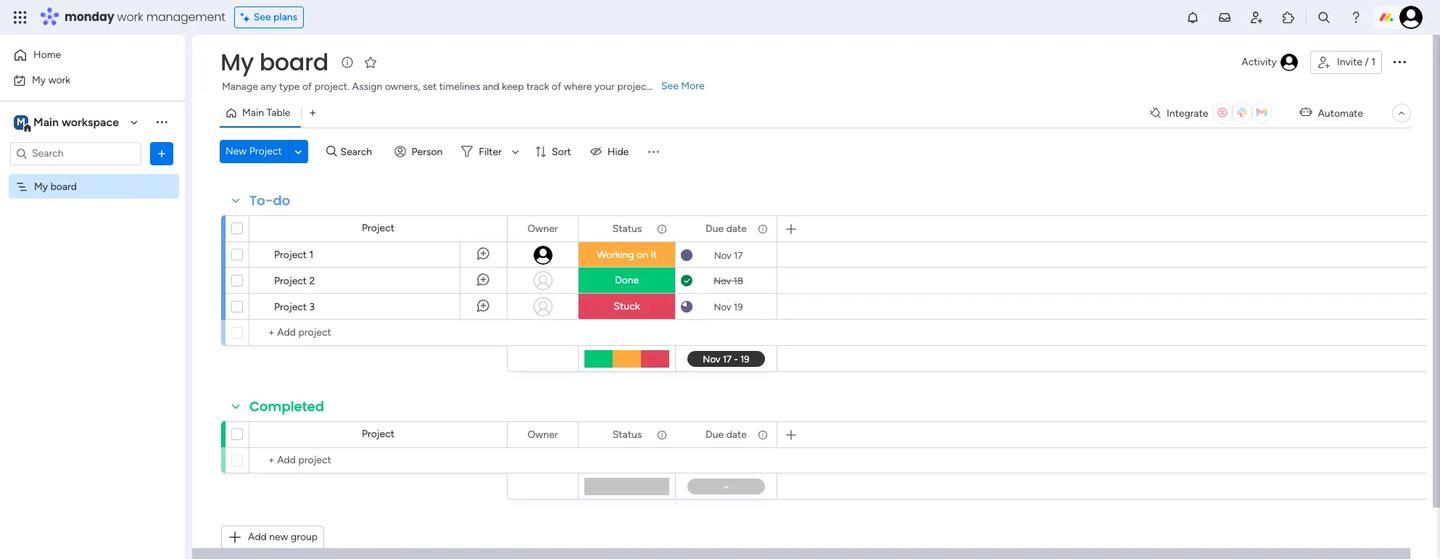 Task type: vqa. For each thing, say whether or not it's contained in the screenshot.
heading
no



Task type: describe. For each thing, give the bounding box(es) containing it.
due date for second due date field
[[706, 428, 747, 441]]

Completed field
[[246, 398, 328, 416]]

add new group button
[[221, 526, 324, 549]]

3 nov from the top
[[714, 301, 732, 312]]

workspace
[[62, 115, 119, 129]]

invite members image
[[1250, 10, 1264, 25]]

monday
[[65, 9, 114, 25]]

management
[[146, 9, 225, 25]]

add view image
[[310, 108, 316, 119]]

work for my
[[48, 74, 70, 86]]

stands.
[[653, 81, 685, 93]]

Search field
[[337, 141, 381, 162]]

stuck
[[614, 300, 640, 313]]

1 inside button
[[1372, 56, 1376, 68]]

2 owner from the top
[[528, 428, 558, 441]]

my inside list box
[[34, 180, 48, 193]]

v2 search image
[[326, 143, 337, 160]]

2 due date field from the top
[[702, 427, 751, 443]]

options image
[[1391, 53, 1409, 70]]

my board list box
[[0, 171, 185, 395]]

2
[[309, 275, 315, 287]]

manage any type of project. assign owners, set timelines and keep track of where your project stands.
[[222, 81, 685, 93]]

project 3
[[274, 301, 315, 313]]

hide
[[608, 145, 629, 158]]

my up manage
[[221, 46, 254, 78]]

status field for completed
[[609, 427, 646, 443]]

1 vertical spatial 1
[[309, 249, 314, 261]]

options image
[[155, 146, 169, 161]]

project 2
[[274, 275, 315, 287]]

18
[[734, 275, 744, 286]]

Search in workspace field
[[30, 145, 121, 162]]

arrow down image
[[507, 143, 524, 160]]

your
[[595, 81, 615, 93]]

add to favorites image
[[363, 55, 378, 69]]

to-
[[250, 192, 273, 210]]

nov 18
[[714, 275, 744, 286]]

plans
[[274, 11, 298, 23]]

0 vertical spatial board
[[259, 46, 329, 78]]

more
[[681, 80, 705, 92]]

on
[[637, 249, 649, 261]]

my work button
[[9, 69, 156, 92]]

set
[[423, 81, 437, 93]]

group
[[291, 531, 318, 543]]

type
[[279, 81, 300, 93]]

invite / 1
[[1338, 56, 1376, 68]]

see plans
[[254, 11, 298, 23]]

collapse board header image
[[1397, 107, 1408, 119]]

new
[[226, 145, 247, 157]]

status for to-do
[[613, 222, 642, 235]]

project.
[[315, 81, 350, 93]]

working on it
[[597, 249, 657, 261]]

2 due from the top
[[706, 428, 724, 441]]

1 due date field from the top
[[702, 221, 751, 237]]

timelines
[[439, 81, 480, 93]]

autopilot image
[[1300, 103, 1313, 122]]

main for main table
[[242, 107, 264, 119]]

see plans button
[[234, 7, 304, 28]]

integrate
[[1167, 107, 1209, 119]]

v2 done deadline image
[[681, 274, 693, 288]]

track
[[527, 81, 549, 93]]

new project button
[[220, 140, 288, 163]]

activity button
[[1236, 51, 1305, 74]]

filter button
[[456, 140, 524, 163]]

automate
[[1318, 107, 1364, 119]]

hide button
[[584, 140, 638, 163]]

To-do field
[[246, 192, 294, 210]]

see more link
[[660, 79, 706, 94]]

main workspace
[[33, 115, 119, 129]]

/
[[1366, 56, 1370, 68]]

workspace image
[[14, 114, 28, 130]]

working
[[597, 249, 635, 261]]

my work
[[32, 74, 70, 86]]

where
[[564, 81, 592, 93]]

main table
[[242, 107, 290, 119]]

board inside list box
[[51, 180, 77, 193]]



Task type: locate. For each thing, give the bounding box(es) containing it.
main table button
[[220, 102, 301, 125]]

work right monday
[[117, 9, 143, 25]]

0 horizontal spatial my board
[[34, 180, 77, 193]]

Status field
[[609, 221, 646, 237], [609, 427, 646, 443]]

1 vertical spatial + add project text field
[[257, 452, 501, 469]]

0 horizontal spatial work
[[48, 74, 70, 86]]

board up "type"
[[259, 46, 329, 78]]

person button
[[389, 140, 452, 163]]

project
[[617, 81, 650, 93]]

1 vertical spatial my board
[[34, 180, 77, 193]]

any
[[261, 81, 277, 93]]

main inside workspace selection element
[[33, 115, 59, 129]]

1 vertical spatial see
[[662, 80, 679, 92]]

my inside button
[[32, 74, 46, 86]]

table
[[267, 107, 290, 119]]

nov 17
[[714, 250, 743, 261]]

inbox image
[[1218, 10, 1233, 25]]

1 vertical spatial work
[[48, 74, 70, 86]]

1 vertical spatial status
[[613, 428, 642, 441]]

0 vertical spatial 1
[[1372, 56, 1376, 68]]

column information image
[[657, 223, 668, 235], [757, 223, 769, 235], [657, 429, 668, 441], [757, 429, 769, 441]]

sort button
[[529, 140, 580, 163]]

1 + add project text field from the top
[[257, 324, 501, 342]]

due date
[[706, 222, 747, 235], [706, 428, 747, 441]]

board down search in workspace field
[[51, 180, 77, 193]]

nov 19
[[714, 301, 743, 312]]

My board field
[[217, 46, 332, 78]]

jacob simon image
[[1400, 6, 1423, 29]]

0 vertical spatial see
[[254, 11, 271, 23]]

work
[[117, 9, 143, 25], [48, 74, 70, 86]]

1 vertical spatial owner field
[[524, 427, 562, 443]]

1 status from the top
[[613, 222, 642, 235]]

2 nov from the top
[[714, 275, 731, 286]]

0 vertical spatial my board
[[221, 46, 329, 78]]

see for see plans
[[254, 11, 271, 23]]

and
[[483, 81, 500, 93]]

2 status field from the top
[[609, 427, 646, 443]]

my board up any
[[221, 46, 329, 78]]

1 vertical spatial nov
[[714, 275, 731, 286]]

select product image
[[13, 10, 28, 25]]

manage
[[222, 81, 258, 93]]

main for main workspace
[[33, 115, 59, 129]]

invite / 1 button
[[1311, 51, 1383, 74]]

2 due date from the top
[[706, 428, 747, 441]]

+ Add project text field
[[257, 324, 501, 342], [257, 452, 501, 469]]

0 vertical spatial + add project text field
[[257, 324, 501, 342]]

0 vertical spatial due
[[706, 222, 724, 235]]

17
[[734, 250, 743, 261]]

new
[[269, 531, 288, 543]]

workspace options image
[[155, 115, 169, 129]]

to-do
[[250, 192, 290, 210]]

0 vertical spatial date
[[727, 222, 747, 235]]

help image
[[1349, 10, 1364, 25]]

menu image
[[647, 144, 661, 159]]

my down home
[[32, 74, 46, 86]]

0 vertical spatial due date
[[706, 222, 747, 235]]

1 date from the top
[[727, 222, 747, 235]]

0 horizontal spatial see
[[254, 11, 271, 23]]

see left plans
[[254, 11, 271, 23]]

1 vertical spatial date
[[727, 428, 747, 441]]

1 right /
[[1372, 56, 1376, 68]]

option
[[0, 173, 185, 176]]

filter
[[479, 145, 502, 158]]

monday work management
[[65, 9, 225, 25]]

my board
[[221, 46, 329, 78], [34, 180, 77, 193]]

1 horizontal spatial work
[[117, 9, 143, 25]]

apps image
[[1282, 10, 1296, 25]]

2 status from the top
[[613, 428, 642, 441]]

add
[[248, 531, 267, 543]]

Due date field
[[702, 221, 751, 237], [702, 427, 751, 443]]

owners,
[[385, 81, 420, 93]]

1 horizontal spatial board
[[259, 46, 329, 78]]

my board down search in workspace field
[[34, 180, 77, 193]]

1 due from the top
[[706, 222, 724, 235]]

0 horizontal spatial 1
[[309, 249, 314, 261]]

1 horizontal spatial main
[[242, 107, 264, 119]]

main right workspace image
[[33, 115, 59, 129]]

status
[[613, 222, 642, 235], [613, 428, 642, 441]]

work for monday
[[117, 9, 143, 25]]

0 vertical spatial nov
[[714, 250, 732, 261]]

activity
[[1242, 56, 1278, 68]]

3
[[309, 301, 315, 313]]

nov for 1
[[714, 250, 732, 261]]

0 vertical spatial status
[[613, 222, 642, 235]]

see for see more
[[662, 80, 679, 92]]

1 horizontal spatial 1
[[1372, 56, 1376, 68]]

0 vertical spatial owner
[[528, 222, 558, 235]]

1 owner field from the top
[[524, 221, 562, 237]]

see more
[[662, 80, 705, 92]]

1 vertical spatial owner
[[528, 428, 558, 441]]

1 horizontal spatial of
[[552, 81, 562, 93]]

project inside button
[[249, 145, 282, 157]]

due
[[706, 222, 724, 235], [706, 428, 724, 441]]

1 vertical spatial status field
[[609, 427, 646, 443]]

status field for to-do
[[609, 221, 646, 237]]

owner
[[528, 222, 558, 235], [528, 428, 558, 441]]

angle down image
[[295, 146, 302, 157]]

1 owner from the top
[[528, 222, 558, 235]]

of right track
[[552, 81, 562, 93]]

nov left 18
[[714, 275, 731, 286]]

done
[[615, 274, 639, 287]]

show board description image
[[339, 55, 356, 70]]

0 vertical spatial owner field
[[524, 221, 562, 237]]

0 horizontal spatial board
[[51, 180, 77, 193]]

2 of from the left
[[552, 81, 562, 93]]

1 of from the left
[[302, 81, 312, 93]]

1 vertical spatial due date
[[706, 428, 747, 441]]

nov
[[714, 250, 732, 261], [714, 275, 731, 286], [714, 301, 732, 312]]

1 horizontal spatial my board
[[221, 46, 329, 78]]

0 horizontal spatial of
[[302, 81, 312, 93]]

0 horizontal spatial main
[[33, 115, 59, 129]]

my board inside list box
[[34, 180, 77, 193]]

1
[[1372, 56, 1376, 68], [309, 249, 314, 261]]

nov for 2
[[714, 275, 731, 286]]

2 date from the top
[[727, 428, 747, 441]]

2 owner field from the top
[[524, 427, 562, 443]]

1 vertical spatial due
[[706, 428, 724, 441]]

invite
[[1338, 56, 1363, 68]]

add new group
[[248, 531, 318, 543]]

workspace selection element
[[14, 114, 121, 132]]

0 vertical spatial status field
[[609, 221, 646, 237]]

new project
[[226, 145, 282, 157]]

due date for second due date field from the bottom of the page
[[706, 222, 747, 235]]

do
[[273, 192, 290, 210]]

0 vertical spatial work
[[117, 9, 143, 25]]

1 up the 2
[[309, 249, 314, 261]]

nov left 17
[[714, 250, 732, 261]]

dapulse integrations image
[[1151, 108, 1161, 119]]

search everything image
[[1317, 10, 1332, 25]]

1 vertical spatial board
[[51, 180, 77, 193]]

nov left 19
[[714, 301, 732, 312]]

keep
[[502, 81, 524, 93]]

0 vertical spatial due date field
[[702, 221, 751, 237]]

status for completed
[[613, 428, 642, 441]]

my down search in workspace field
[[34, 180, 48, 193]]

my
[[221, 46, 254, 78], [32, 74, 46, 86], [34, 180, 48, 193]]

1 horizontal spatial see
[[662, 80, 679, 92]]

completed
[[250, 398, 324, 416]]

work inside button
[[48, 74, 70, 86]]

2 + add project text field from the top
[[257, 452, 501, 469]]

notifications image
[[1186, 10, 1201, 25]]

project 1
[[274, 249, 314, 261]]

2 vertical spatial nov
[[714, 301, 732, 312]]

home button
[[9, 44, 156, 67]]

of
[[302, 81, 312, 93], [552, 81, 562, 93]]

project
[[249, 145, 282, 157], [362, 222, 395, 234], [274, 249, 307, 261], [274, 275, 307, 287], [274, 301, 307, 313], [362, 428, 395, 440]]

date
[[727, 222, 747, 235], [727, 428, 747, 441]]

home
[[33, 49, 61, 61]]

1 nov from the top
[[714, 250, 732, 261]]

19
[[734, 301, 743, 312]]

see
[[254, 11, 271, 23], [662, 80, 679, 92]]

see left more
[[662, 80, 679, 92]]

1 due date from the top
[[706, 222, 747, 235]]

main inside button
[[242, 107, 264, 119]]

main
[[242, 107, 264, 119], [33, 115, 59, 129]]

assign
[[352, 81, 382, 93]]

m
[[17, 116, 25, 128]]

person
[[412, 145, 443, 158]]

1 vertical spatial due date field
[[702, 427, 751, 443]]

sort
[[552, 145, 571, 158]]

Owner field
[[524, 221, 562, 237], [524, 427, 562, 443]]

1 status field from the top
[[609, 221, 646, 237]]

see inside button
[[254, 11, 271, 23]]

main left table
[[242, 107, 264, 119]]

work down home
[[48, 74, 70, 86]]

it
[[651, 249, 657, 261]]

of right "type"
[[302, 81, 312, 93]]

board
[[259, 46, 329, 78], [51, 180, 77, 193]]



